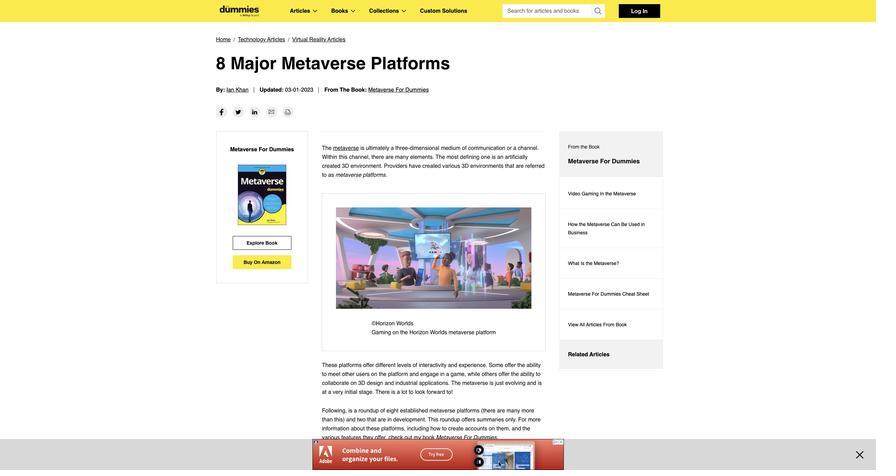 Task type: locate. For each thing, give the bounding box(es) containing it.
the inside "link"
[[586, 261, 592, 267]]

1 vertical spatial metaverse for dummies
[[568, 158, 640, 165]]

metaverse
[[281, 53, 366, 73], [368, 87, 394, 93], [230, 147, 257, 153], [568, 158, 598, 165], [613, 191, 636, 197], [587, 222, 610, 228], [568, 292, 591, 297], [436, 435, 462, 441]]

articles right related
[[589, 352, 610, 358]]

0 vertical spatial in
[[643, 8, 648, 14]]

a right or
[[513, 145, 516, 152]]

platforms inside these platforms offer different levels of interactivity and experience. some offer the ability to meet other users on the platform and engage in a game, while others offer the ability to collaborate on 3d design and industrial applications. the metaverse is just evolving and is at a very initial stage. there is a lot to look forward to!
[[339, 363, 362, 369]]

is left the an
[[492, 154, 496, 161]]

1 vertical spatial in
[[440, 372, 445, 378]]

0 horizontal spatial various
[[322, 435, 340, 441]]

platforms
[[370, 53, 450, 73]]

a
[[391, 145, 394, 152], [513, 145, 516, 152], [446, 372, 449, 378], [328, 390, 331, 396], [397, 390, 400, 396], [354, 408, 357, 415]]

offer
[[363, 363, 374, 369], [505, 363, 516, 369], [499, 372, 510, 378]]

3d down the defining
[[462, 163, 469, 170]]

roundup up two
[[359, 408, 379, 415]]

various down most
[[442, 163, 460, 170]]

1 horizontal spatial that
[[505, 163, 514, 170]]

platform up the some
[[476, 330, 496, 336]]

more
[[522, 408, 534, 415], [528, 417, 541, 424]]

0 horizontal spatial metaverse for dummies link
[[368, 87, 429, 93]]

metaverse for dummies link for from the book: metaverse for dummies
[[368, 87, 429, 93]]

platform down levels
[[388, 372, 408, 378]]

of inside is ultimately a three-dimensional medium of communication or a channel. within this channel, there are many elements. the most defining one is an artificially created 3d environment. providers have created various 3d environments that are referred to as
[[462, 145, 467, 152]]

these
[[366, 426, 380, 433]]

book:
[[351, 87, 367, 93]]

that inside is ultimately a three-dimensional medium of communication or a channel. within this channel, there are many elements. the most defining one is an artificially created 3d environment. providers have created various 3d environments that are referred to as
[[505, 163, 514, 170]]

book inside "view all articles from book" link
[[616, 323, 627, 328]]

this)
[[334, 417, 345, 424]]

metaverse inside these platforms offer different levels of interactivity and experience. some offer the ability to meet other users on the platform and engage in a game, while others offer the ability to collaborate on 3d design and industrial applications. the metaverse is just evolving and is at a very initial stage. there is a lot to look forward to!
[[462, 381, 488, 387]]

offer up users
[[363, 363, 374, 369]]

0 horizontal spatial book
[[265, 240, 278, 246]]

many inside following, is a roundup of eight established metaverse platforms (there are many more than this) and two that are in development. this roundup offers summaries only. for more information about these platforms, including how to create accounts on them, and the various features they offer, check out my book
[[507, 408, 520, 415]]

that inside following, is a roundup of eight established metaverse platforms (there are many more than this) and two that are in development. this roundup offers summaries only. for more information about these platforms, including how to create accounts on them, and the various features they offer, check out my book
[[367, 417, 376, 424]]

various down information at bottom left
[[322, 435, 340, 441]]

0 horizontal spatial platform
[[388, 372, 408, 378]]

1 horizontal spatial various
[[442, 163, 460, 170]]

roundup up create
[[440, 417, 460, 424]]

are up these
[[378, 417, 386, 424]]

1 vertical spatial platform
[[388, 372, 408, 378]]

some
[[489, 363, 503, 369]]

on
[[393, 330, 399, 336], [371, 372, 377, 378], [351, 381, 357, 387], [489, 426, 495, 433]]

this
[[428, 417, 438, 424]]

amazon
[[262, 260, 281, 266]]

cookie consent banner dialog
[[0, 446, 876, 471]]

virtual reality articles link
[[292, 35, 345, 44]]

0 vertical spatial advertisement region
[[559, 98, 663, 184]]

1 vertical spatial book
[[265, 240, 278, 246]]

to!
[[447, 390, 453, 396]]

platforms up offers
[[457, 408, 480, 415]]

1 horizontal spatial worlds
[[430, 330, 447, 336]]

of right levels
[[413, 363, 417, 369]]

khan
[[236, 87, 249, 93]]

metaverse inside metaverse for dummies tab
[[568, 158, 598, 165]]

and up there
[[385, 381, 394, 387]]

metaverse for dummies link
[[368, 87, 429, 93], [436, 435, 497, 441]]

forward
[[427, 390, 445, 396]]

0 vertical spatial book
[[589, 144, 600, 150]]

2 vertical spatial book
[[616, 323, 627, 328]]

platforms up other
[[339, 363, 362, 369]]

book inside explore book "link"
[[265, 240, 278, 246]]

two
[[357, 417, 366, 424]]

from inside metaverse for dummies tab
[[568, 144, 579, 150]]

0 vertical spatial many
[[395, 154, 409, 161]]

look
[[415, 390, 425, 396]]

1 vertical spatial in
[[600, 191, 604, 197]]

03-
[[285, 87, 293, 93]]

articles left open article categories icon
[[290, 8, 310, 14]]

the
[[340, 87, 350, 93], [322, 145, 332, 152], [436, 154, 445, 161], [451, 381, 461, 387]]

is right there
[[391, 390, 395, 396]]

articles right the reality
[[328, 37, 345, 43]]

in down eight
[[387, 417, 392, 424]]

virtual
[[292, 37, 308, 43]]

0 vertical spatial in
[[641, 222, 645, 228]]

only.
[[505, 417, 517, 424]]

updated: 03-01-2023
[[260, 87, 313, 93]]

1 vertical spatial advertisement region
[[312, 440, 564, 471]]

1 horizontal spatial metaverse for dummies link
[[436, 435, 497, 441]]

1 horizontal spatial in
[[440, 372, 445, 378]]

0 vertical spatial platform
[[476, 330, 496, 336]]

gaming right video
[[582, 191, 599, 197]]

1 vertical spatial worlds
[[430, 330, 447, 336]]

business
[[568, 230, 588, 236]]

worlds right the horizon
[[430, 330, 447, 336]]

0 horizontal spatial from
[[324, 87, 338, 93]]

are down the artificially
[[516, 163, 524, 170]]

1 vertical spatial roundup
[[440, 417, 460, 424]]

2 vertical spatial of
[[380, 408, 385, 415]]

1 horizontal spatial 3d
[[358, 381, 365, 387]]

in inside these platforms offer different levels of interactivity and experience. some offer the ability to meet other users on the platform and engage in a game, while others offer the ability to collaborate on 3d design and industrial applications. the metaverse is just evolving and is at a very initial stage. there is a lot to look forward to!
[[440, 372, 445, 378]]

0 vertical spatial more
[[522, 408, 534, 415]]

created up as
[[322, 163, 340, 170]]

0 horizontal spatial in
[[387, 417, 392, 424]]

elements.
[[410, 154, 434, 161]]

2 vertical spatial in
[[387, 417, 392, 424]]

2 horizontal spatial of
[[462, 145, 467, 152]]

on down ©horizon
[[393, 330, 399, 336]]

ultimately
[[366, 145, 389, 152]]

the left "book:"
[[340, 87, 350, 93]]

0 vertical spatial platforms
[[339, 363, 362, 369]]

books
[[331, 8, 348, 14]]

related articles tab
[[560, 341, 663, 370]]

2 horizontal spatial in
[[641, 222, 645, 228]]

a up about at the left
[[354, 408, 357, 415]]

of inside following, is a roundup of eight established metaverse platforms (there are many more than this) and two that are in development. this roundup offers summaries only. for more information about these platforms, including how to create accounts on them, and the various features they offer, check out my book
[[380, 408, 385, 415]]

many down three-
[[395, 154, 409, 161]]

0 vertical spatial gaming
[[582, 191, 599, 197]]

metaverse for dummies link down platforms
[[368, 87, 429, 93]]

open article categories image
[[313, 10, 317, 12]]

1 vertical spatial gaming
[[372, 330, 391, 336]]

updated:
[[260, 87, 284, 93]]

from
[[324, 87, 338, 93], [568, 144, 579, 150], [603, 323, 614, 328]]

book inside metaverse for dummies tab
[[589, 144, 600, 150]]

1 vertical spatial metaverse for dummies link
[[436, 435, 497, 441]]

0 vertical spatial metaverse for dummies link
[[368, 87, 429, 93]]

logo image
[[216, 5, 262, 17]]

the
[[581, 144, 587, 150], [605, 191, 612, 197], [579, 222, 586, 228], [586, 261, 592, 267], [400, 330, 408, 336], [517, 363, 525, 369], [379, 372, 386, 378], [511, 372, 519, 378], [523, 426, 530, 433]]

0 horizontal spatial in
[[600, 191, 604, 197]]

and down only.
[[512, 426, 521, 433]]

the down the game,
[[451, 381, 461, 387]]

book
[[589, 144, 600, 150], [265, 240, 278, 246], [616, 323, 627, 328]]

for inside following, is a roundup of eight established metaverse platforms (there are many more than this) and two that are in development. this roundup offers summaries only. for more information about these platforms, including how to create accounts on them, and the various features they offer, check out my book
[[518, 417, 527, 424]]

how
[[430, 426, 441, 433]]

0 horizontal spatial worlds
[[396, 321, 413, 327]]

advertisement region
[[559, 98, 663, 184], [312, 440, 564, 471]]

0 vertical spatial worlds
[[396, 321, 413, 327]]

0 horizontal spatial that
[[367, 417, 376, 424]]

2 created from the left
[[422, 163, 441, 170]]

2 horizontal spatial book
[[616, 323, 627, 328]]

worlds
[[396, 321, 413, 327], [430, 330, 447, 336]]

the left most
[[436, 154, 445, 161]]

more right only.
[[528, 417, 541, 424]]

1 vertical spatial of
[[413, 363, 417, 369]]

platforms inside following, is a roundup of eight established metaverse platforms (there are many more than this) and two that are in development. this roundup offers summaries only. for more information about these platforms, including how to create accounts on them, and the various features they offer, check out my book
[[457, 408, 480, 415]]

more down evolving
[[522, 408, 534, 415]]

2 vertical spatial from
[[603, 323, 614, 328]]

1 horizontal spatial created
[[422, 163, 441, 170]]

can
[[611, 222, 620, 228]]

many inside is ultimately a three-dimensional medium of communication or a channel. within this channel, there are many elements. the most defining one is an artificially created 3d environment. providers have created various 3d environments that are referred to as
[[395, 154, 409, 161]]

0 horizontal spatial many
[[395, 154, 409, 161]]

and
[[448, 363, 457, 369], [410, 372, 419, 378], [385, 381, 394, 387], [527, 381, 536, 387], [346, 417, 355, 424], [512, 426, 521, 433]]

0 vertical spatial roundup
[[359, 408, 379, 415]]

of inside these platforms offer different levels of interactivity and experience. some offer the ability to meet other users on the platform and engage in a game, while others offer the ability to collaborate on 3d design and industrial applications. the metaverse is just evolving and is at a very initial stage. there is a lot to look forward to!
[[413, 363, 417, 369]]

0 vertical spatial various
[[442, 163, 460, 170]]

be
[[621, 222, 627, 228]]

buy on amazon link
[[233, 256, 291, 270]]

many up only.
[[507, 408, 520, 415]]

1 vertical spatial that
[[367, 417, 376, 424]]

of left eight
[[380, 408, 385, 415]]

in right used
[[641, 222, 645, 228]]

©horizon worlds gaming on the horizon worlds metaverse platform
[[372, 321, 496, 336]]

2 horizontal spatial from
[[603, 323, 614, 328]]

of up the defining
[[462, 145, 467, 152]]

design
[[367, 381, 383, 387]]

other
[[342, 372, 355, 378]]

worlds up the horizon
[[396, 321, 413, 327]]

there
[[371, 154, 384, 161]]

in right video
[[600, 191, 604, 197]]

metaverse inside the "metaverse for dummies cheat sheet" link
[[568, 292, 591, 297]]

communication
[[468, 145, 505, 152]]

of
[[462, 145, 467, 152], [413, 363, 417, 369], [380, 408, 385, 415]]

1 vertical spatial from
[[568, 144, 579, 150]]

0 vertical spatial of
[[462, 145, 467, 152]]

that
[[505, 163, 514, 170], [367, 417, 376, 424]]

0 vertical spatial metaverse for dummies
[[230, 147, 294, 153]]

Search for articles and books text field
[[502, 4, 592, 18]]

that down the artificially
[[505, 163, 514, 170]]

(there
[[481, 408, 495, 415]]

related articles button
[[560, 341, 663, 370]]

0 vertical spatial that
[[505, 163, 514, 170]]

on down summaries
[[489, 426, 495, 433]]

1 vertical spatial ability
[[520, 372, 534, 378]]

metaverse for dummies tab list
[[559, 132, 663, 372]]

metaverse platforms.
[[336, 172, 387, 179]]

0 horizontal spatial gaming
[[372, 330, 391, 336]]

1 horizontal spatial many
[[507, 408, 520, 415]]

gaming inside "link"
[[582, 191, 599, 197]]

1 horizontal spatial of
[[413, 363, 417, 369]]

created down elements.
[[422, 163, 441, 170]]

in right log on the right of the page
[[643, 8, 648, 14]]

on up initial
[[351, 381, 357, 387]]

1 horizontal spatial platform
[[476, 330, 496, 336]]

levels
[[397, 363, 411, 369]]

virtual reality articles
[[292, 37, 345, 43]]

screenshot of the gaming environment on the horizon worlds metaverse platform image
[[336, 208, 531, 309]]

the inside how the metaverse can be used in business
[[579, 222, 586, 228]]

articles
[[290, 8, 310, 14], [267, 37, 285, 43], [328, 37, 345, 43], [586, 323, 602, 328], [589, 352, 610, 358]]

articles inside 'button'
[[589, 352, 610, 358]]

out
[[404, 435, 412, 441]]

articles right all
[[586, 323, 602, 328]]

1 vertical spatial more
[[528, 417, 541, 424]]

1 horizontal spatial platforms
[[457, 408, 480, 415]]

these platforms offer different levels of interactivity and experience. some offer the ability to meet other users on the platform and engage in a game, while others offer the ability to collaborate on 3d design and industrial applications. the metaverse is just evolving and is at a very initial stage. there is a lot to look forward to!
[[322, 363, 542, 396]]

open collections list image
[[402, 10, 406, 12]]

1 created from the left
[[322, 163, 340, 170]]

gaming down ©horizon
[[372, 330, 391, 336]]

the metaverse
[[322, 145, 359, 152]]

than
[[322, 417, 333, 424]]

created
[[322, 163, 340, 170], [422, 163, 441, 170]]

in inside following, is a roundup of eight established metaverse platforms (there are many more than this) and two that are in development. this roundup offers summaries only. for more information about these platforms, including how to create accounts on them, and the various features they offer, check out my book
[[387, 417, 392, 424]]

in inside how the metaverse can be used in business
[[641, 222, 645, 228]]

a inside following, is a roundup of eight established metaverse platforms (there are many more than this) and two that are in development. this roundup offers summaries only. for more information about these platforms, including how to create accounts on them, and the various features they offer, check out my book
[[354, 408, 357, 415]]

1 horizontal spatial metaverse for dummies
[[568, 158, 640, 165]]

is right following,
[[348, 408, 352, 415]]

3d down users
[[358, 381, 365, 387]]

many
[[395, 154, 409, 161], [507, 408, 520, 415]]

1 horizontal spatial from
[[568, 144, 579, 150]]

0 horizontal spatial roundup
[[359, 408, 379, 415]]

dummies inside metaverse for dummies tab
[[612, 158, 640, 165]]

1 vertical spatial platforms
[[457, 408, 480, 415]]

that up these
[[367, 417, 376, 424]]

in up applications. at bottom
[[440, 372, 445, 378]]

view
[[568, 323, 578, 328]]

01-
[[293, 87, 301, 93]]

eight
[[386, 408, 398, 415]]

platforms,
[[381, 426, 406, 433]]

1 horizontal spatial gaming
[[582, 191, 599, 197]]

0 horizontal spatial of
[[380, 408, 385, 415]]

stage.
[[359, 390, 374, 396]]

group
[[502, 4, 605, 18]]

0 vertical spatial from
[[324, 87, 338, 93]]

at
[[322, 390, 327, 396]]

1 horizontal spatial book
[[589, 144, 600, 150]]

1 vertical spatial various
[[322, 435, 340, 441]]

3d down "this"
[[342, 163, 349, 170]]

meet
[[328, 372, 340, 378]]

ability
[[527, 363, 541, 369], [520, 372, 534, 378]]

0 horizontal spatial created
[[322, 163, 340, 170]]

metaverse for dummies link down accounts
[[436, 435, 497, 441]]

0 horizontal spatial platforms
[[339, 363, 362, 369]]

1 vertical spatial many
[[507, 408, 520, 415]]

metaverse?
[[594, 261, 619, 267]]

channel,
[[349, 154, 370, 161]]

artificially
[[505, 154, 528, 161]]

applications.
[[419, 381, 450, 387]]

on up the design
[[371, 372, 377, 378]]

log
[[631, 8, 641, 14]]

roundup
[[359, 408, 379, 415], [440, 417, 460, 424]]



Task type: describe. For each thing, give the bounding box(es) containing it.
is inside following, is a roundup of eight established metaverse platforms (there are many more than this) and two that are in development. this roundup offers summaries only. for more information about these platforms, including how to create accounts on them, and the various features they offer, check out my book
[[348, 408, 352, 415]]

to inside following, is a roundup of eight established metaverse platforms (there are many more than this) and two that are in development. this roundup offers summaries only. for more information about these platforms, including how to create accounts on them, and the various features they offer, check out my book
[[442, 426, 447, 433]]

create
[[448, 426, 464, 433]]

these
[[322, 363, 337, 369]]

collections
[[369, 8, 399, 14]]

book image image
[[238, 165, 286, 225]]

on inside following, is a roundup of eight established metaverse platforms (there are many more than this) and two that are in development. this roundup offers summaries only. for more information about these platforms, including how to create accounts on them, and the various features they offer, check out my book
[[489, 426, 495, 433]]

are right (there
[[497, 408, 505, 415]]

and up the game,
[[448, 363, 457, 369]]

the inside following, is a roundup of eight established metaverse platforms (there are many more than this) and two that are in development. this roundup offers summaries only. for more information about these platforms, including how to create accounts on them, and the various features they offer, check out my book
[[523, 426, 530, 433]]

while
[[468, 372, 480, 378]]

explore book link
[[233, 237, 291, 250]]

the inside is ultimately a three-dimensional medium of communication or a channel. within this channel, there are many elements. the most defining one is an artificially created 3d environment. providers have created various 3d environments that are referred to as
[[436, 154, 445, 161]]

ian khan link
[[226, 87, 249, 93]]

very
[[333, 390, 343, 396]]

dummies inside the "metaverse for dummies cheat sheet" link
[[601, 292, 621, 297]]

metaverse for dummies link for .
[[436, 435, 497, 441]]

articles left virtual
[[267, 37, 285, 43]]

what
[[568, 261, 579, 267]]

metaverse inside ©horizon worlds gaming on the horizon worlds metaverse platform
[[449, 330, 474, 336]]

one
[[481, 154, 490, 161]]

custom
[[420, 8, 441, 14]]

related
[[568, 352, 588, 358]]

custom solutions link
[[420, 7, 467, 16]]

on
[[254, 260, 260, 266]]

information
[[322, 426, 349, 433]]

2 horizontal spatial 3d
[[462, 163, 469, 170]]

is right evolving
[[538, 381, 542, 387]]

in inside "link"
[[600, 191, 604, 197]]

video gaming in the metaverse
[[568, 191, 636, 197]]

lot
[[401, 390, 407, 396]]

there
[[375, 390, 390, 396]]

buy
[[244, 260, 252, 266]]

game,
[[451, 372, 466, 378]]

have
[[409, 163, 421, 170]]

and right evolving
[[527, 381, 536, 387]]

check
[[389, 435, 403, 441]]

metaverse for dummies cheat sheet
[[568, 292, 649, 297]]

and up industrial
[[410, 372, 419, 378]]

by:
[[216, 87, 225, 93]]

about
[[351, 426, 365, 433]]

metaverse for dummies inside tab
[[568, 158, 640, 165]]

the inside these platforms offer different levels of interactivity and experience. some offer the ability to meet other users on the platform and engage in a game, while others offer the ability to collaborate on 3d design and industrial applications. the metaverse is just evolving and is at a very initial stage. there is a lot to look forward to!
[[451, 381, 461, 387]]

0 horizontal spatial 3d
[[342, 163, 349, 170]]

providers
[[384, 163, 407, 170]]

as
[[328, 172, 334, 179]]

ian
[[226, 87, 234, 93]]

the up within
[[322, 145, 332, 152]]

or
[[507, 145, 512, 152]]

3d inside these platforms offer different levels of interactivity and experience. some offer the ability to meet other users on the platform and engage in a game, while others offer the ability to collaborate on 3d design and industrial applications. the metaverse is just evolving and is at a very initial stage. there is a lot to look forward to!
[[358, 381, 365, 387]]

how the metaverse can be used in business
[[568, 222, 645, 236]]

the inside ©horizon worlds gaming on the horizon worlds metaverse platform
[[400, 330, 408, 336]]

established
[[400, 408, 428, 415]]

.
[[497, 435, 498, 441]]

1 horizontal spatial in
[[643, 8, 648, 14]]

initial
[[345, 390, 357, 396]]

collaborate
[[322, 381, 349, 387]]

various inside is ultimately a three-dimensional medium of communication or a channel. within this channel, there are many elements. the most defining one is an artificially created 3d environment. providers have created various 3d environments that are referred to as
[[442, 163, 460, 170]]

accounts
[[465, 426, 487, 433]]

how the metaverse can be used in business link
[[560, 210, 663, 249]]

metaverse for dummies .
[[436, 435, 498, 441]]

from for from the book
[[568, 144, 579, 150]]

is up the channel,
[[360, 145, 364, 152]]

offer,
[[375, 435, 387, 441]]

others
[[482, 372, 497, 378]]

metaverse for dummies cheat sheet link
[[560, 279, 663, 310]]

and left two
[[346, 417, 355, 424]]

2023
[[301, 87, 313, 93]]

is left 'just'
[[490, 381, 494, 387]]

metaverse inside video gaming in the metaverse "link"
[[613, 191, 636, 197]]

development.
[[393, 417, 426, 424]]

technology articles link
[[238, 35, 285, 44]]

dimensional
[[410, 145, 439, 152]]

all
[[580, 323, 585, 328]]

1 horizontal spatial roundup
[[440, 417, 460, 424]]

the inside metaverse for dummies tab
[[581, 144, 587, 150]]

medium
[[441, 145, 460, 152]]

various inside following, is a roundup of eight established metaverse platforms (there are many more than this) and two that are in development. this roundup offers summaries only. for more information about these platforms, including how to create accounts on them, and the various features they offer, check out my book
[[322, 435, 340, 441]]

three-
[[395, 145, 410, 152]]

metaverse for dummies tab
[[560, 132, 663, 177]]

0 horizontal spatial metaverse for dummies
[[230, 147, 294, 153]]

metaverse inside following, is a roundup of eight established metaverse platforms (there are many more than this) and two that are in development. this roundup offers summaries only. for more information about these platforms, including how to create accounts on them, and the various features they offer, check out my book
[[429, 408, 455, 415]]

0 vertical spatial ability
[[527, 363, 541, 369]]

is
[[581, 261, 584, 267]]

what is the metaverse? link
[[560, 249, 663, 279]]

metaverse inside how the metaverse can be used in business
[[587, 222, 610, 228]]

for inside tab
[[600, 158, 610, 165]]

sheet
[[637, 292, 649, 297]]

a left three-
[[391, 145, 394, 152]]

this
[[339, 154, 347, 161]]

following,
[[322, 408, 347, 415]]

users
[[356, 372, 370, 378]]

a left the game,
[[446, 372, 449, 378]]

they
[[363, 435, 373, 441]]

buy on amazon
[[244, 260, 281, 266]]

to inside is ultimately a three-dimensional medium of communication or a channel. within this channel, there are many elements. the most defining one is an artificially created 3d environment. providers have created various 3d environments that are referred to as
[[322, 172, 327, 179]]

video gaming in the metaverse link
[[560, 179, 663, 210]]

on inside ©horizon worlds gaming on the horizon worlds metaverse platform
[[393, 330, 399, 336]]

horizon
[[409, 330, 428, 336]]

platform inside these platforms offer different levels of interactivity and experience. some offer the ability to meet other users on the platform and engage in a game, while others offer the ability to collaborate on 3d design and industrial applications. the metaverse is just evolving and is at a very initial stage. there is a lot to look forward to!
[[388, 372, 408, 378]]

a right the at
[[328, 390, 331, 396]]

video
[[568, 191, 580, 197]]

environment.
[[351, 163, 382, 170]]

defining
[[460, 154, 479, 161]]

just
[[495, 381, 504, 387]]

industrial
[[395, 381, 418, 387]]

used
[[628, 222, 640, 228]]

platforms.
[[363, 172, 387, 179]]

offer up 'just'
[[499, 372, 510, 378]]

following, is a roundup of eight established metaverse platforms (there are many more than this) and two that are in development. this roundup offers summaries only. for more information about these platforms, including how to create accounts on them, and the various features they offer, check out my book
[[322, 408, 541, 441]]

how
[[568, 222, 578, 228]]

©horizon
[[372, 321, 395, 327]]

cheat
[[622, 292, 635, 297]]

offer right the some
[[505, 363, 516, 369]]

from the book: metaverse for dummies
[[324, 87, 429, 93]]

from for from the book: metaverse for dummies
[[324, 87, 338, 93]]

explore book
[[247, 240, 278, 246]]

major
[[230, 53, 276, 73]]

log in
[[631, 8, 648, 14]]

referred
[[525, 163, 545, 170]]

a left lot
[[397, 390, 400, 396]]

are up providers
[[386, 154, 394, 161]]

open book categories image
[[351, 10, 355, 12]]

including
[[407, 426, 429, 433]]

channel.
[[518, 145, 539, 152]]

technology articles
[[238, 37, 285, 43]]

book
[[423, 435, 435, 441]]

platform inside ©horizon worlds gaming on the horizon worlds metaverse platform
[[476, 330, 496, 336]]

gaming inside ©horizon worlds gaming on the horizon worlds metaverse platform
[[372, 330, 391, 336]]



Task type: vqa. For each thing, say whether or not it's contained in the screenshot.
combines
no



